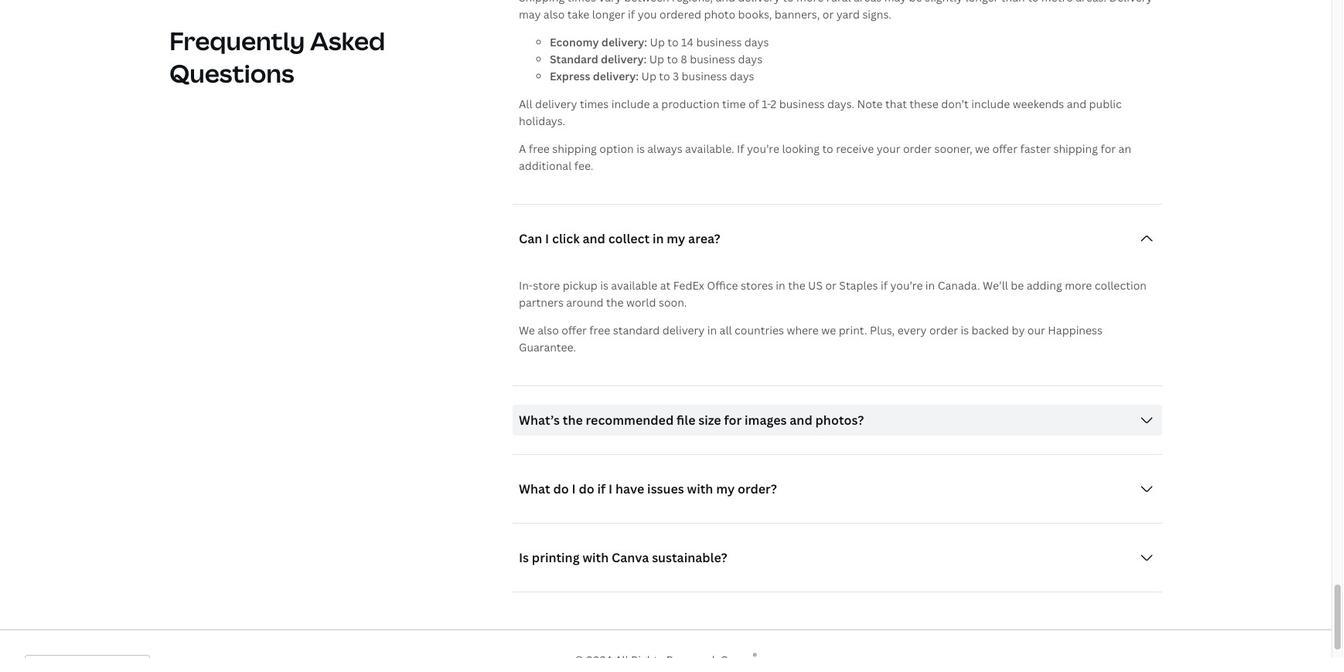 Task type: locate. For each thing, give the bounding box(es) containing it.
0 vertical spatial may
[[885, 0, 907, 5]]

business right 2
[[779, 97, 825, 111]]

we
[[975, 141, 990, 156], [822, 323, 836, 338]]

your
[[877, 141, 901, 156]]

free down around
[[589, 323, 610, 338]]

do
[[553, 481, 569, 498], [579, 481, 595, 498]]

offer inside a free shipping option is always available. if you're looking to receive your order sooner, we offer faster shipping for an additional fee.
[[993, 141, 1018, 156]]

1 horizontal spatial delivery
[[663, 323, 705, 338]]

0 vertical spatial times
[[567, 0, 596, 5]]

or right us
[[826, 278, 837, 293]]

days up time
[[730, 69, 755, 83]]

is left backed
[[961, 323, 969, 338]]

2 vertical spatial delivery:
[[593, 69, 639, 83]]

also up "guarantee."
[[538, 323, 559, 338]]

0 horizontal spatial longer
[[592, 7, 625, 22]]

the down available
[[606, 295, 624, 310]]

with
[[687, 481, 713, 498], [583, 550, 609, 567]]

i inside can i click and collect in my area? dropdown button
[[545, 230, 549, 247]]

0 vertical spatial for
[[1101, 141, 1116, 156]]

what
[[519, 481, 550, 498]]

you're up every
[[891, 278, 923, 293]]

delivery inside we also offer free standard delivery in all countries where we print. plus, every order is backed by our happiness guarantee.
[[663, 323, 705, 338]]

order inside a free shipping option is always available. if you're looking to receive your order sooner, we offer faster shipping for an additional fee.
[[903, 141, 932, 156]]

a
[[519, 141, 526, 156]]

1 horizontal spatial with
[[687, 481, 713, 498]]

printing
[[532, 550, 580, 567]]

also down shipping at the top left of page
[[544, 7, 565, 22]]

1 vertical spatial you're
[[891, 278, 923, 293]]

always
[[648, 141, 683, 156]]

delivery up books,
[[738, 0, 780, 5]]

1 vertical spatial order
[[930, 323, 958, 338]]

staples
[[839, 278, 878, 293]]

1 horizontal spatial is
[[637, 141, 645, 156]]

0 horizontal spatial if
[[597, 481, 606, 498]]

2 vertical spatial delivery
[[663, 323, 705, 338]]

to right looking
[[822, 141, 834, 156]]

2 vertical spatial is
[[961, 323, 969, 338]]

stores
[[741, 278, 773, 293]]

and up photo
[[716, 0, 735, 5]]

business down '8'
[[682, 69, 727, 83]]

1 horizontal spatial more
[[1065, 278, 1092, 293]]

1 horizontal spatial you're
[[891, 278, 923, 293]]

backed
[[972, 323, 1009, 338]]

1 horizontal spatial longer
[[966, 0, 999, 5]]

longer
[[966, 0, 999, 5], [592, 7, 625, 22]]

0 vertical spatial with
[[687, 481, 713, 498]]

2 horizontal spatial is
[[961, 323, 969, 338]]

longer left than
[[966, 0, 999, 5]]

1 vertical spatial for
[[724, 412, 742, 429]]

faster
[[1020, 141, 1051, 156]]

1 horizontal spatial include
[[972, 97, 1010, 111]]

0 vertical spatial longer
[[966, 0, 999, 5]]

in inside we also offer free standard delivery in all countries where we print. plus, every order is backed by our happiness guarantee.
[[707, 323, 717, 338]]

0 horizontal spatial for
[[724, 412, 742, 429]]

times down express
[[580, 97, 609, 111]]

1 horizontal spatial shipping
[[1054, 141, 1098, 156]]

what's
[[519, 412, 560, 429]]

public
[[1089, 97, 1122, 111]]

0 vertical spatial is
[[637, 141, 645, 156]]

0 vertical spatial the
[[788, 278, 806, 293]]

0 vertical spatial more
[[797, 0, 824, 5]]

1 horizontal spatial for
[[1101, 141, 1116, 156]]

up down you
[[650, 35, 665, 49]]

2 vertical spatial the
[[563, 412, 583, 429]]

times up the take
[[567, 0, 596, 5]]

0 vertical spatial if
[[628, 7, 635, 22]]

0 vertical spatial also
[[544, 7, 565, 22]]

1 horizontal spatial we
[[975, 141, 990, 156]]

8
[[681, 52, 687, 66]]

days down books,
[[745, 35, 769, 49]]

we right sooner,
[[975, 141, 990, 156]]

0 horizontal spatial may
[[519, 7, 541, 22]]

canada.
[[938, 278, 980, 293]]

0 horizontal spatial i
[[545, 230, 549, 247]]

delivery: down you
[[602, 35, 647, 49]]

0 vertical spatial delivery
[[738, 0, 780, 5]]

and right click
[[583, 230, 605, 247]]

1 horizontal spatial be
[[1011, 278, 1024, 293]]

if right staples
[[881, 278, 888, 293]]

shipping
[[552, 141, 597, 156], [1054, 141, 1098, 156]]

0 horizontal spatial be
[[909, 0, 922, 5]]

1 horizontal spatial if
[[628, 7, 635, 22]]

1 vertical spatial days
[[738, 52, 763, 66]]

if inside dropdown button
[[597, 481, 606, 498]]

offer inside we also offer free standard delivery in all countries where we print. plus, every order is backed by our happiness guarantee.
[[562, 323, 587, 338]]

delivery inside shipping times vary between regions, and delivery to more rural areas may be slightly longer than to metro areas. delivery may also take longer if you ordered photo books, banners, or yard signs.
[[738, 0, 780, 5]]

my
[[667, 230, 685, 247], [716, 481, 735, 498]]

you're inside a free shipping option is always available. if you're looking to receive your order sooner, we offer faster shipping for an additional fee.
[[747, 141, 780, 156]]

delivery:
[[602, 35, 647, 49], [601, 52, 647, 66], [593, 69, 639, 83]]

1 vertical spatial or
[[826, 278, 837, 293]]

1 vertical spatial be
[[1011, 278, 1024, 293]]

with right issues
[[687, 481, 713, 498]]

guarantee.
[[519, 340, 576, 355]]

between
[[624, 0, 669, 5]]

in left the all at the right
[[707, 323, 717, 338]]

0 horizontal spatial more
[[797, 0, 824, 5]]

delivery: right standard
[[601, 52, 647, 66]]

0 vertical spatial or
[[823, 7, 834, 22]]

1 vertical spatial free
[[589, 323, 610, 338]]

in inside can i click and collect in my area? dropdown button
[[653, 230, 664, 247]]

be left slightly
[[909, 0, 922, 5]]

0 horizontal spatial the
[[563, 412, 583, 429]]

if inside the in-store pickup is available at fedex office stores in the us or staples if you're in canada. we'll be adding more collection partners around the world soon.
[[881, 278, 888, 293]]

0 horizontal spatial include
[[612, 97, 650, 111]]

option
[[600, 141, 634, 156]]

with left canva
[[583, 550, 609, 567]]

and left public
[[1067, 97, 1087, 111]]

1 vertical spatial also
[[538, 323, 559, 338]]

my left area?
[[667, 230, 685, 247]]

1 vertical spatial delivery
[[535, 97, 577, 111]]

1 horizontal spatial offer
[[993, 141, 1018, 156]]

order right every
[[930, 323, 958, 338]]

delivery
[[738, 0, 780, 5], [535, 97, 577, 111], [663, 323, 705, 338]]

is inside the in-store pickup is available at fedex office stores in the us or staples if you're in canada. we'll be adding more collection partners around the world soon.
[[600, 278, 609, 293]]

1 horizontal spatial free
[[589, 323, 610, 338]]

collect
[[608, 230, 650, 247]]

0 vertical spatial free
[[529, 141, 550, 156]]

free
[[529, 141, 550, 156], [589, 323, 610, 338]]

1 vertical spatial longer
[[592, 7, 625, 22]]

be
[[909, 0, 922, 5], [1011, 278, 1024, 293]]

looking
[[782, 141, 820, 156]]

1 vertical spatial with
[[583, 550, 609, 567]]

up left 3
[[642, 69, 657, 83]]

3
[[673, 69, 679, 83]]

shipping times vary between regions, and delivery to more rural areas may be slightly longer than to metro areas. delivery may also take longer if you ordered photo books, banners, or yard signs.
[[519, 0, 1153, 22]]

do right 'what'
[[553, 481, 569, 498]]

and right images
[[790, 412, 813, 429]]

free right a
[[529, 141, 550, 156]]

is right pickup
[[600, 278, 609, 293]]

times
[[567, 0, 596, 5], [580, 97, 609, 111]]

2 vertical spatial if
[[597, 481, 606, 498]]

what's the recommended file size for images and photos?
[[519, 412, 864, 429]]

store
[[533, 278, 560, 293]]

in left canada.
[[926, 278, 935, 293]]

days up of on the right of the page
[[738, 52, 763, 66]]

delivery: down standard
[[593, 69, 639, 83]]

include left the a
[[612, 97, 650, 111]]

take
[[568, 7, 590, 22]]

in right collect
[[653, 230, 664, 247]]

be inside the in-store pickup is available at fedex office stores in the us or staples if you're in canada. we'll be adding more collection partners around the world soon.
[[1011, 278, 1024, 293]]

is inside a free shipping option is always available. if you're looking to receive your order sooner, we offer faster shipping for an additional fee.
[[637, 141, 645, 156]]

for right size
[[724, 412, 742, 429]]

0 horizontal spatial you're
[[747, 141, 780, 156]]

we
[[519, 323, 535, 338]]

1 vertical spatial up
[[650, 52, 664, 66]]

2 horizontal spatial delivery
[[738, 0, 780, 5]]

1 vertical spatial is
[[600, 278, 609, 293]]

photos?
[[816, 412, 864, 429]]

0 vertical spatial be
[[909, 0, 922, 5]]

regions,
[[672, 0, 713, 5]]

0 vertical spatial offer
[[993, 141, 1018, 156]]

and
[[716, 0, 735, 5], [1067, 97, 1087, 111], [583, 230, 605, 247], [790, 412, 813, 429]]

1 include from the left
[[612, 97, 650, 111]]

0 vertical spatial up
[[650, 35, 665, 49]]

print.
[[839, 323, 867, 338]]

may down shipping at the top left of page
[[519, 7, 541, 22]]

2 horizontal spatial if
[[881, 278, 888, 293]]

offer left faster
[[993, 141, 1018, 156]]

0 vertical spatial you're
[[747, 141, 780, 156]]

we left print.
[[822, 323, 836, 338]]

longer down 'vary'
[[592, 7, 625, 22]]

you're right if
[[747, 141, 780, 156]]

i left have
[[609, 481, 613, 498]]

be inside shipping times vary between regions, and delivery to more rural areas may be slightly longer than to metro areas. delivery may also take longer if you ordered photo books, banners, or yard signs.
[[909, 0, 922, 5]]

an
[[1119, 141, 1132, 156]]

if left you
[[628, 7, 635, 22]]

the left us
[[788, 278, 806, 293]]

i right 'what'
[[572, 481, 576, 498]]

order inside we also offer free standard delivery in all countries where we print. plus, every order is backed by our happiness guarantee.
[[930, 323, 958, 338]]

0 vertical spatial my
[[667, 230, 685, 247]]

frequently
[[169, 24, 305, 57]]

1 vertical spatial offer
[[562, 323, 587, 338]]

what do i do if i have issues with my order?
[[519, 481, 777, 498]]

delivery down soon.
[[663, 323, 705, 338]]

also inside shipping times vary between regions, and delivery to more rural areas may be slightly longer than to metro areas. delivery may also take longer if you ordered photo books, banners, or yard signs.
[[544, 7, 565, 22]]

0 horizontal spatial do
[[553, 481, 569, 498]]

in-store pickup is available at fedex office stores in the us or staples if you're in canada. we'll be adding more collection partners around the world soon.
[[519, 278, 1147, 310]]

offer down around
[[562, 323, 587, 338]]

can i click and collect in my area?
[[519, 230, 721, 247]]

1 vertical spatial we
[[822, 323, 836, 338]]

what do i do if i have issues with my order? button
[[513, 474, 1162, 505]]

0 horizontal spatial we
[[822, 323, 836, 338]]

for left the an
[[1101, 141, 1116, 156]]

2 do from the left
[[579, 481, 595, 498]]

or down the rural
[[823, 7, 834, 22]]

0 horizontal spatial free
[[529, 141, 550, 156]]

order right your
[[903, 141, 932, 156]]

shipping right faster
[[1054, 141, 1098, 156]]

times inside shipping times vary between regions, and delivery to more rural areas may be slightly longer than to metro areas. delivery may also take longer if you ordered photo books, banners, or yard signs.
[[567, 0, 596, 5]]

do left have
[[579, 481, 595, 498]]

0 horizontal spatial delivery
[[535, 97, 577, 111]]

include right don't
[[972, 97, 1010, 111]]

and inside shipping times vary between regions, and delivery to more rural areas may be slightly longer than to metro areas. delivery may also take longer if you ordered photo books, banners, or yard signs.
[[716, 0, 735, 5]]

i
[[545, 230, 549, 247], [572, 481, 576, 498], [609, 481, 613, 498]]

1 horizontal spatial my
[[716, 481, 735, 498]]

1 horizontal spatial i
[[572, 481, 576, 498]]

1 vertical spatial if
[[881, 278, 888, 293]]

0 horizontal spatial my
[[667, 230, 685, 247]]

up
[[650, 35, 665, 49], [650, 52, 664, 66], [642, 69, 657, 83]]

be right we'll
[[1011, 278, 1024, 293]]

to inside a free shipping option is always available. if you're looking to receive your order sooner, we offer faster shipping for an additional fee.
[[822, 141, 834, 156]]

if left have
[[597, 481, 606, 498]]

office
[[707, 278, 738, 293]]

to left 3
[[659, 69, 670, 83]]

times inside all delivery times include a production time of 1-2 business days. note that these don't include weekends and public holidays.
[[580, 97, 609, 111]]

0 horizontal spatial shipping
[[552, 141, 597, 156]]

partners
[[519, 295, 564, 310]]

to right than
[[1028, 0, 1039, 5]]

standard
[[613, 323, 660, 338]]

None button
[[25, 656, 150, 659]]

shipping up fee.
[[552, 141, 597, 156]]

1 vertical spatial times
[[580, 97, 609, 111]]

1 horizontal spatial do
[[579, 481, 595, 498]]

is
[[637, 141, 645, 156], [600, 278, 609, 293], [961, 323, 969, 338]]

0 vertical spatial we
[[975, 141, 990, 156]]

delivery up holidays.
[[535, 97, 577, 111]]

by
[[1012, 323, 1025, 338]]

books,
[[738, 7, 772, 22]]

up left '8'
[[650, 52, 664, 66]]

sooner,
[[935, 141, 973, 156]]

if
[[628, 7, 635, 22], [881, 278, 888, 293], [597, 481, 606, 498]]

areas.
[[1076, 0, 1107, 5]]

don't
[[941, 97, 969, 111]]

1 vertical spatial more
[[1065, 278, 1092, 293]]

photo
[[704, 7, 736, 22]]

can i click and collect in my area? button
[[513, 223, 1162, 254]]

soon.
[[659, 295, 687, 310]]

the right what's
[[563, 412, 583, 429]]

0 horizontal spatial offer
[[562, 323, 587, 338]]

more right adding
[[1065, 278, 1092, 293]]

i right can
[[545, 230, 549, 247]]

0 vertical spatial order
[[903, 141, 932, 156]]

may up signs. in the right top of the page
[[885, 0, 907, 5]]

to left '14' at the right top of the page
[[668, 35, 679, 49]]

business inside all delivery times include a production time of 1-2 business days. note that these don't include weekends and public holidays.
[[779, 97, 825, 111]]

is right option
[[637, 141, 645, 156]]

more up banners, on the right top of page
[[797, 0, 824, 5]]

click
[[552, 230, 580, 247]]

note
[[857, 97, 883, 111]]

issues
[[647, 481, 684, 498]]

that
[[886, 97, 907, 111]]

area?
[[688, 230, 721, 247]]

0 horizontal spatial with
[[583, 550, 609, 567]]

or
[[823, 7, 834, 22], [826, 278, 837, 293]]

my left order?
[[716, 481, 735, 498]]

0 horizontal spatial is
[[600, 278, 609, 293]]

canva
[[612, 550, 649, 567]]

business
[[696, 35, 742, 49], [690, 52, 736, 66], [682, 69, 727, 83], [779, 97, 825, 111]]

1 horizontal spatial the
[[606, 295, 624, 310]]

sustainable?
[[652, 550, 727, 567]]

also inside we also offer free standard delivery in all countries where we print. plus, every order is backed by our happiness guarantee.
[[538, 323, 559, 338]]

2 include from the left
[[972, 97, 1010, 111]]



Task type: describe. For each thing, give the bounding box(es) containing it.
economy
[[550, 35, 599, 49]]

economy delivery: up to 14 business days standard delivery: up to 8 business days express delivery: up to 3 business days
[[550, 35, 769, 83]]

banners,
[[775, 7, 820, 22]]

at
[[660, 278, 671, 293]]

1 vertical spatial my
[[716, 481, 735, 498]]

ordered
[[660, 7, 702, 22]]

fedex
[[673, 278, 704, 293]]

we inside a free shipping option is always available. if you're looking to receive your order sooner, we offer faster shipping for an additional fee.
[[975, 141, 990, 156]]

shipping
[[519, 0, 565, 5]]

have
[[616, 481, 644, 498]]

express
[[550, 69, 590, 83]]

for inside dropdown button
[[724, 412, 742, 429]]

business right '8'
[[690, 52, 736, 66]]

1 vertical spatial may
[[519, 7, 541, 22]]

all
[[519, 97, 532, 111]]

1 shipping from the left
[[552, 141, 597, 156]]

metro
[[1042, 0, 1073, 5]]

2 horizontal spatial i
[[609, 481, 613, 498]]

for inside a free shipping option is always available. if you're looking to receive your order sooner, we offer faster shipping for an additional fee.
[[1101, 141, 1116, 156]]

you
[[638, 7, 657, 22]]

2 vertical spatial up
[[642, 69, 657, 83]]

pickup
[[563, 278, 598, 293]]

happiness
[[1048, 323, 1103, 338]]

you're inside the in-store pickup is available at fedex office stores in the us or staples if you're in canada. we'll be adding more collection partners around the world soon.
[[891, 278, 923, 293]]

order?
[[738, 481, 777, 498]]

0 vertical spatial delivery:
[[602, 35, 647, 49]]

1 vertical spatial delivery:
[[601, 52, 647, 66]]

additional
[[519, 158, 572, 173]]

vary
[[599, 0, 622, 5]]

if
[[737, 141, 745, 156]]

countries
[[735, 323, 784, 338]]

delivery inside all delivery times include a production time of 1-2 business days. note that these don't include weekends and public holidays.
[[535, 97, 577, 111]]

us
[[808, 278, 823, 293]]

more inside the in-store pickup is available at fedex office stores in the us or staples if you're in canada. we'll be adding more collection partners around the world soon.
[[1065, 278, 1092, 293]]

our
[[1028, 323, 1046, 338]]

1 do from the left
[[553, 481, 569, 498]]

2 vertical spatial days
[[730, 69, 755, 83]]

what's the recommended file size for images and photos? button
[[513, 405, 1162, 436]]

2 shipping from the left
[[1054, 141, 1098, 156]]

can
[[519, 230, 542, 247]]

days.
[[828, 97, 855, 111]]

around
[[566, 295, 604, 310]]

plus,
[[870, 323, 895, 338]]

the inside the 'what's the recommended file size for images and photos?' dropdown button
[[563, 412, 583, 429]]

asked
[[310, 24, 385, 57]]

1 horizontal spatial may
[[885, 0, 907, 5]]

collection
[[1095, 278, 1147, 293]]

delivery
[[1109, 0, 1153, 5]]

than
[[1001, 0, 1025, 5]]

and inside all delivery times include a production time of 1-2 business days. note that these don't include weekends and public holidays.
[[1067, 97, 1087, 111]]

to up banners, on the right top of page
[[783, 0, 794, 5]]

1-
[[762, 97, 771, 111]]

free inside a free shipping option is always available. if you're looking to receive your order sooner, we offer faster shipping for an additional fee.
[[529, 141, 550, 156]]

in-
[[519, 278, 533, 293]]

14
[[681, 35, 694, 49]]

we'll
[[983, 278, 1008, 293]]

a free shipping option is always available. if you're looking to receive your order sooner, we offer faster shipping for an additional fee.
[[519, 141, 1132, 173]]

yard
[[837, 7, 860, 22]]

images
[[745, 412, 787, 429]]

1 vertical spatial the
[[606, 295, 624, 310]]

available.
[[685, 141, 734, 156]]

time
[[722, 97, 746, 111]]

all delivery times include a production time of 1-2 business days. note that these don't include weekends and public holidays.
[[519, 97, 1122, 128]]

weekends
[[1013, 97, 1064, 111]]

we inside we also offer free standard delivery in all countries where we print. plus, every order is backed by our happiness guarantee.
[[822, 323, 836, 338]]

available
[[611, 278, 658, 293]]

free inside we also offer free standard delivery in all countries where we print. plus, every order is backed by our happiness guarantee.
[[589, 323, 610, 338]]

or inside shipping times vary between regions, and delivery to more rural areas may be slightly longer than to metro areas. delivery may also take longer if you ordered photo books, banners, or yard signs.
[[823, 7, 834, 22]]

fee.
[[574, 158, 594, 173]]

world
[[626, 295, 656, 310]]

is printing with canva sustainable?
[[519, 550, 727, 567]]

to left '8'
[[667, 52, 678, 66]]

is inside we also offer free standard delivery in all countries where we print. plus, every order is backed by our happiness guarantee.
[[961, 323, 969, 338]]

areas
[[854, 0, 882, 5]]

frequently asked questions
[[169, 24, 385, 90]]

business down photo
[[696, 35, 742, 49]]

all
[[720, 323, 732, 338]]

of
[[749, 97, 759, 111]]

receive
[[836, 141, 874, 156]]

these
[[910, 97, 939, 111]]

more inside shipping times vary between regions, and delivery to more rural areas may be slightly longer than to metro areas. delivery may also take longer if you ordered photo books, banners, or yard signs.
[[797, 0, 824, 5]]

a
[[653, 97, 659, 111]]

questions
[[169, 56, 294, 90]]

2
[[771, 97, 777, 111]]

if inside shipping times vary between regions, and delivery to more rural areas may be slightly longer than to metro areas. delivery may also take longer if you ordered photo books, banners, or yard signs.
[[628, 7, 635, 22]]

slightly
[[925, 0, 963, 5]]

recommended
[[586, 412, 674, 429]]

or inside the in-store pickup is available at fedex office stores in the us or staples if you're in canada. we'll be adding more collection partners around the world soon.
[[826, 278, 837, 293]]

in right stores
[[776, 278, 786, 293]]

holidays.
[[519, 114, 566, 128]]

is
[[519, 550, 529, 567]]

2 horizontal spatial the
[[788, 278, 806, 293]]

where
[[787, 323, 819, 338]]

is printing with canva sustainable? button
[[513, 543, 1162, 574]]

adding
[[1027, 278, 1062, 293]]

size
[[699, 412, 721, 429]]

signs.
[[863, 7, 892, 22]]

file
[[677, 412, 696, 429]]

0 vertical spatial days
[[745, 35, 769, 49]]



Task type: vqa. For each thing, say whether or not it's contained in the screenshot.
the top "graphics"
no



